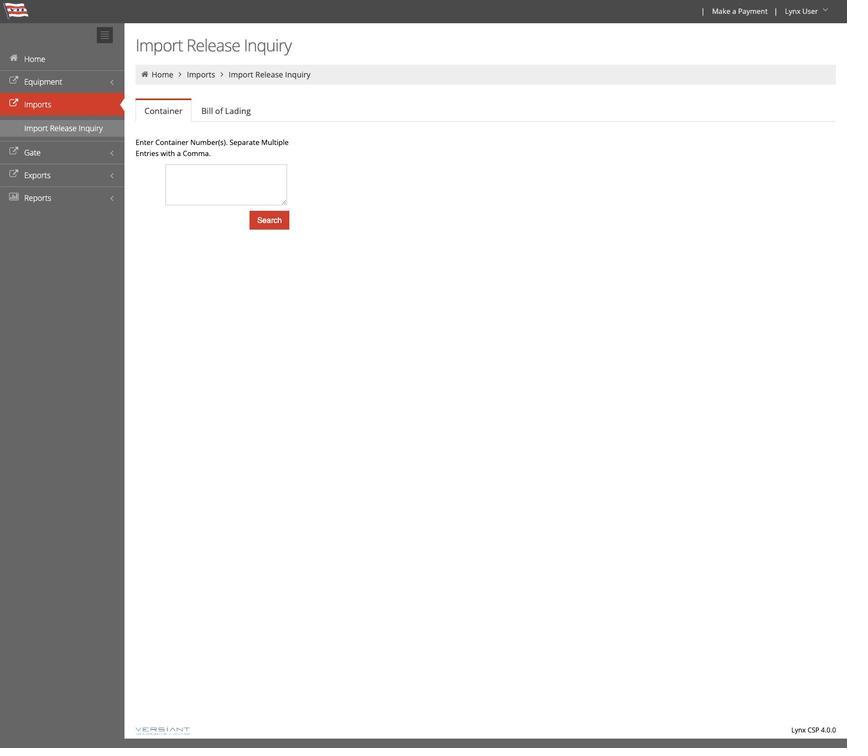Task type: vqa. For each thing, say whether or not it's contained in the screenshot.
RELEASE to the middle
yes



Task type: locate. For each thing, give the bounding box(es) containing it.
1 horizontal spatial a
[[733, 6, 737, 16]]

4.0.0
[[821, 726, 836, 735]]

import
[[136, 34, 183, 56], [229, 69, 253, 80], [24, 123, 48, 133]]

1 | from the left
[[701, 6, 705, 16]]

external link image inside imports link
[[8, 100, 19, 107]]

lynx left "csp"
[[792, 726, 806, 735]]

0 vertical spatial imports link
[[187, 69, 215, 80]]

0 horizontal spatial imports
[[24, 99, 51, 110]]

2 horizontal spatial release
[[255, 69, 283, 80]]

release for the topmost import release inquiry link
[[255, 69, 283, 80]]

external link image for equipment
[[8, 77, 19, 85]]

|
[[701, 6, 705, 16], [774, 6, 778, 16]]

external link image left equipment
[[8, 77, 19, 85]]

exports
[[24, 170, 51, 180]]

1 horizontal spatial |
[[774, 6, 778, 16]]

1 horizontal spatial home
[[152, 69, 173, 80]]

imports link left angle right image
[[187, 69, 215, 80]]

1 horizontal spatial home image
[[140, 70, 150, 78]]

reports
[[24, 193, 51, 203]]

csp
[[808, 726, 820, 735]]

2 vertical spatial release
[[50, 123, 77, 133]]

release up gate link
[[50, 123, 77, 133]]

0 horizontal spatial release
[[50, 123, 77, 133]]

container up with on the top left
[[155, 137, 188, 147]]

1 vertical spatial a
[[177, 148, 181, 158]]

0 horizontal spatial import release inquiry link
[[0, 120, 125, 137]]

2 horizontal spatial import
[[229, 69, 253, 80]]

0 horizontal spatial imports link
[[0, 93, 125, 116]]

home link up equipment
[[0, 48, 125, 70]]

lynx for lynx user
[[785, 6, 801, 16]]

1 horizontal spatial imports link
[[187, 69, 215, 80]]

container up enter at the top of page
[[144, 105, 183, 116]]

1 vertical spatial container
[[155, 137, 188, 147]]

external link image for gate
[[8, 148, 19, 156]]

home left angle right icon
[[152, 69, 173, 80]]

lynx csp 4.0.0
[[792, 726, 836, 735]]

import right angle right image
[[229, 69, 253, 80]]

| left make
[[701, 6, 705, 16]]

1 vertical spatial import release inquiry
[[229, 69, 311, 80]]

0 vertical spatial home
[[24, 54, 45, 64]]

inquiry
[[244, 34, 292, 56], [285, 69, 311, 80], [79, 123, 103, 133]]

2 vertical spatial import release inquiry
[[24, 123, 103, 133]]

container
[[144, 105, 183, 116], [155, 137, 188, 147]]

3 external link image from the top
[[8, 148, 19, 156]]

lading
[[225, 105, 251, 116]]

4 external link image from the top
[[8, 170, 19, 178]]

import release inquiry right angle right image
[[229, 69, 311, 80]]

reports link
[[0, 187, 125, 209]]

1 horizontal spatial import release inquiry link
[[229, 69, 311, 80]]

number(s).
[[190, 137, 228, 147]]

exports link
[[0, 164, 125, 187]]

import up angle right icon
[[136, 34, 183, 56]]

1 external link image from the top
[[8, 77, 19, 85]]

import up gate
[[24, 123, 48, 133]]

2 external link image from the top
[[8, 100, 19, 107]]

import release inquiry link
[[229, 69, 311, 80], [0, 120, 125, 137]]

imports link down equipment
[[0, 93, 125, 116]]

home up equipment
[[24, 54, 45, 64]]

import release inquiry up angle right image
[[136, 34, 292, 56]]

external link image
[[8, 77, 19, 85], [8, 100, 19, 107], [8, 148, 19, 156], [8, 170, 19, 178]]

imports left angle right image
[[187, 69, 215, 80]]

1 vertical spatial inquiry
[[285, 69, 311, 80]]

2 | from the left
[[774, 6, 778, 16]]

0 horizontal spatial home link
[[0, 48, 125, 70]]

0 vertical spatial home image
[[8, 54, 19, 62]]

import release inquiry
[[136, 34, 292, 56], [229, 69, 311, 80], [24, 123, 103, 133]]

1 vertical spatial imports
[[24, 99, 51, 110]]

import release inquiry link right angle right image
[[229, 69, 311, 80]]

release for the bottom import release inquiry link
[[50, 123, 77, 133]]

1 horizontal spatial imports
[[187, 69, 215, 80]]

imports
[[187, 69, 215, 80], [24, 99, 51, 110]]

bar chart image
[[8, 193, 19, 201]]

a right with on the top left
[[177, 148, 181, 158]]

external link image inside equipment link
[[8, 77, 19, 85]]

bill of lading link
[[193, 100, 260, 122]]

0 horizontal spatial a
[[177, 148, 181, 158]]

home image up equipment link
[[8, 54, 19, 62]]

imports down equipment
[[24, 99, 51, 110]]

external link image up "bar chart" icon
[[8, 170, 19, 178]]

home
[[24, 54, 45, 64], [152, 69, 173, 80]]

gate
[[24, 147, 41, 158]]

external link image inside gate link
[[8, 148, 19, 156]]

lynx left user
[[785, 6, 801, 16]]

2 vertical spatial inquiry
[[79, 123, 103, 133]]

1 vertical spatial release
[[255, 69, 283, 80]]

import release inquiry up gate link
[[24, 123, 103, 133]]

0 horizontal spatial home image
[[8, 54, 19, 62]]

external link image left gate
[[8, 148, 19, 156]]

0 vertical spatial lynx
[[785, 6, 801, 16]]

1 vertical spatial lynx
[[792, 726, 806, 735]]

0 horizontal spatial |
[[701, 6, 705, 16]]

1 horizontal spatial release
[[187, 34, 240, 56]]

release
[[187, 34, 240, 56], [255, 69, 283, 80], [50, 123, 77, 133]]

make
[[712, 6, 731, 16]]

external link image down equipment link
[[8, 100, 19, 107]]

lynx for lynx csp 4.0.0
[[792, 726, 806, 735]]

a
[[733, 6, 737, 16], [177, 148, 181, 158]]

0 vertical spatial imports
[[187, 69, 215, 80]]

lynx user link
[[780, 0, 835, 23]]

lynx user
[[785, 6, 818, 16]]

1 horizontal spatial import
[[136, 34, 183, 56]]

0 horizontal spatial home
[[24, 54, 45, 64]]

versiant image
[[136, 727, 190, 735]]

release right angle right image
[[255, 69, 283, 80]]

external link image inside exports link
[[8, 170, 19, 178]]

home link
[[0, 48, 125, 70], [152, 69, 173, 80]]

0 vertical spatial import release inquiry link
[[229, 69, 311, 80]]

home image left angle right icon
[[140, 70, 150, 78]]

imports link
[[187, 69, 215, 80], [0, 93, 125, 116]]

0 horizontal spatial import
[[24, 123, 48, 133]]

0 vertical spatial import release inquiry
[[136, 34, 292, 56]]

| right payment
[[774, 6, 778, 16]]

home image
[[8, 54, 19, 62], [140, 70, 150, 78]]

2 vertical spatial import
[[24, 123, 48, 133]]

release up angle right image
[[187, 34, 240, 56]]

None text field
[[165, 164, 287, 205]]

lynx
[[785, 6, 801, 16], [792, 726, 806, 735]]

home link left angle right icon
[[152, 69, 173, 80]]

a right make
[[733, 6, 737, 16]]

multiple
[[261, 137, 289, 147]]

import release inquiry link up gate link
[[0, 120, 125, 137]]

with
[[161, 148, 175, 158]]



Task type: describe. For each thing, give the bounding box(es) containing it.
search
[[257, 216, 282, 225]]

1 vertical spatial home
[[152, 69, 173, 80]]

angle down image
[[820, 6, 831, 14]]

enter
[[136, 137, 154, 147]]

of
[[215, 105, 223, 116]]

enter container number(s).  separate multiple entries with a comma.
[[136, 137, 289, 158]]

0 vertical spatial a
[[733, 6, 737, 16]]

entries
[[136, 148, 159, 158]]

1 vertical spatial home image
[[140, 70, 150, 78]]

inquiry for the topmost import release inquiry link
[[285, 69, 311, 80]]

separate
[[230, 137, 260, 147]]

0 vertical spatial container
[[144, 105, 183, 116]]

0 vertical spatial inquiry
[[244, 34, 292, 56]]

comma.
[[183, 148, 211, 158]]

angle right image
[[175, 70, 185, 78]]

bill
[[201, 105, 213, 116]]

1 vertical spatial imports link
[[0, 93, 125, 116]]

payment
[[738, 6, 768, 16]]

1 vertical spatial import release inquiry link
[[0, 120, 125, 137]]

1 horizontal spatial home link
[[152, 69, 173, 80]]

container link
[[136, 100, 191, 122]]

container inside enter container number(s).  separate multiple entries with a comma.
[[155, 137, 188, 147]]

inquiry for the bottom import release inquiry link
[[79, 123, 103, 133]]

angle right image
[[217, 70, 227, 78]]

make a payment
[[712, 6, 768, 16]]

user
[[803, 6, 818, 16]]

external link image for exports
[[8, 170, 19, 178]]

external link image for imports
[[8, 100, 19, 107]]

equipment link
[[0, 70, 125, 93]]

make a payment link
[[707, 0, 772, 23]]

0 vertical spatial release
[[187, 34, 240, 56]]

0 vertical spatial import
[[136, 34, 183, 56]]

gate link
[[0, 141, 125, 164]]

1 vertical spatial import
[[229, 69, 253, 80]]

a inside enter container number(s).  separate multiple entries with a comma.
[[177, 148, 181, 158]]

search button
[[250, 211, 290, 230]]

bill of lading
[[201, 105, 251, 116]]

equipment
[[24, 76, 62, 87]]



